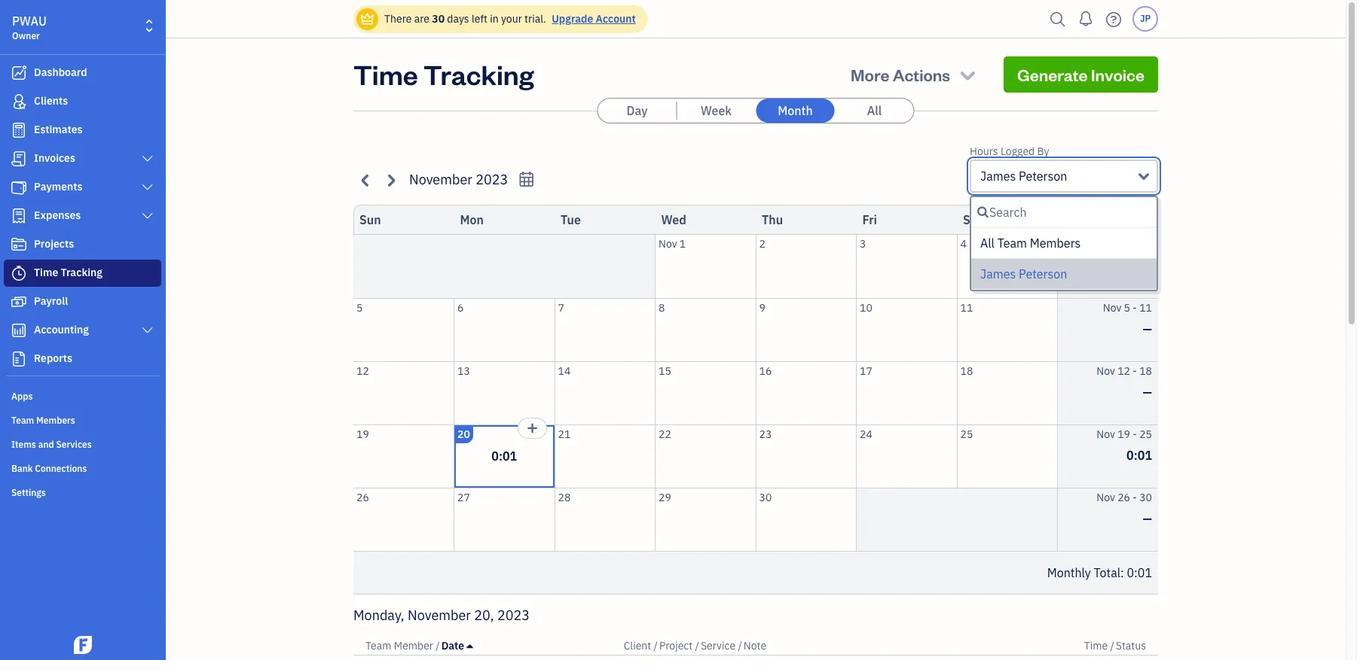 Task type: vqa. For each thing, say whether or not it's contained in the screenshot.
the leftmost all
yes



Task type: describe. For each thing, give the bounding box(es) containing it.
list box containing all team members
[[971, 228, 1157, 290]]

expenses link
[[4, 203, 161, 230]]

13
[[457, 364, 470, 378]]

0 vertical spatial november
[[409, 171, 472, 188]]

money image
[[10, 295, 28, 310]]

16
[[759, 364, 772, 378]]

dashboard image
[[10, 66, 28, 81]]

nov for nov 19 - 25 0:01
[[1097, 428, 1115, 441]]

fri
[[863, 213, 877, 228]]

19 button
[[353, 425, 454, 488]]

1 — from the top
[[1143, 258, 1152, 273]]

nov 12 - 18 —
[[1097, 364, 1152, 400]]

day
[[627, 103, 648, 118]]

settings link
[[4, 482, 161, 504]]

10
[[860, 301, 873, 315]]

james peterson button
[[970, 160, 1158, 193]]

there
[[384, 12, 412, 26]]

8
[[659, 301, 665, 315]]

pwau
[[12, 14, 47, 29]]

estimate image
[[10, 123, 28, 138]]

10 button
[[857, 299, 957, 361]]

expenses
[[34, 209, 81, 222]]

1 vertical spatial november
[[408, 607, 471, 625]]

26 inside button
[[356, 491, 369, 505]]

all team members
[[981, 236, 1081, 251]]

8 button
[[656, 299, 756, 361]]

bank
[[11, 464, 33, 475]]

2
[[759, 237, 766, 251]]

dashboard
[[34, 66, 87, 79]]

2 james peterson from the top
[[981, 267, 1067, 282]]

services
[[56, 439, 92, 451]]

11 inside "nov 5 - 11 —"
[[1140, 301, 1152, 315]]

1 horizontal spatial total
[[1125, 213, 1152, 228]]

project
[[659, 640, 693, 653]]

28
[[558, 491, 571, 505]]

main element
[[0, 0, 203, 661]]

project link
[[659, 640, 695, 653]]

nov for nov 26 - 30 —
[[1097, 491, 1115, 505]]

0 vertical spatial time
[[353, 57, 418, 92]]

client / project / service / note
[[624, 640, 767, 653]]

date link
[[441, 640, 473, 653]]

24 button
[[857, 425, 957, 488]]

mon
[[460, 213, 484, 228]]

1 / from the left
[[436, 640, 440, 653]]

tue
[[561, 213, 581, 228]]

1 vertical spatial 2023
[[497, 607, 530, 625]]

caretup image
[[467, 641, 473, 653]]

30 inside nov 26 - 30 —
[[1140, 491, 1152, 505]]

james inside dropdown button
[[981, 169, 1016, 184]]

november 2023
[[409, 171, 508, 188]]

29 button
[[656, 489, 756, 552]]

15 button
[[656, 362, 756, 425]]

11 button
[[958, 299, 1057, 361]]

next month image
[[382, 171, 399, 189]]

there are 30 days left in your trial. upgrade account
[[384, 12, 636, 26]]

time / status
[[1084, 640, 1146, 653]]

4 —
[[1143, 237, 1152, 273]]

projects link
[[4, 231, 161, 259]]

projects
[[34, 237, 74, 251]]

22 button
[[656, 425, 756, 488]]

report image
[[10, 352, 28, 367]]

invoices link
[[4, 145, 161, 173]]

time tracking inside main element
[[34, 266, 102, 280]]

month
[[778, 103, 813, 118]]

hours
[[970, 145, 998, 158]]

peterson inside dropdown button
[[1019, 169, 1067, 184]]

27
[[457, 491, 470, 505]]

accounting link
[[4, 317, 161, 344]]

time tracking link
[[4, 260, 161, 287]]

2 / from the left
[[654, 640, 658, 653]]

reports link
[[4, 346, 161, 373]]

service
[[701, 640, 736, 653]]

time link
[[1084, 640, 1110, 653]]

generate
[[1017, 64, 1088, 85]]

28 button
[[555, 489, 655, 552]]

time inside main element
[[34, 266, 58, 280]]

nov for nov 5 - 11 —
[[1103, 301, 1122, 315]]

23
[[759, 428, 772, 441]]

5 inside "nov 5 - 11 —"
[[1124, 301, 1130, 315]]

day link
[[598, 99, 676, 123]]

12 button
[[353, 362, 454, 425]]

accounting
[[34, 323, 89, 337]]

- for nov 5 - 11 —
[[1133, 301, 1137, 315]]

estimates link
[[4, 117, 161, 144]]

date
[[441, 640, 464, 653]]

week link
[[677, 99, 756, 123]]

0 vertical spatial members
[[1030, 236, 1081, 251]]

- for nov 12 - 18 —
[[1133, 364, 1137, 378]]

trial.
[[525, 12, 546, 26]]

26 inside nov 26 - 30 —
[[1118, 491, 1130, 505]]

nov for nov 1
[[659, 237, 677, 251]]

reports
[[34, 352, 72, 366]]

chevron large down image for payments
[[141, 182, 155, 194]]

30 button
[[756, 489, 856, 552]]

sun
[[360, 213, 381, 228]]

27 button
[[454, 489, 554, 552]]

member
[[394, 640, 433, 653]]

items and services
[[11, 439, 92, 451]]

freshbooks image
[[71, 637, 95, 655]]

apps link
[[4, 385, 161, 408]]

6
[[457, 301, 464, 315]]

payment image
[[10, 180, 28, 195]]

17
[[860, 364, 873, 378]]

monthly total : 0:01
[[1047, 566, 1152, 581]]

3 / from the left
[[695, 640, 699, 653]]

0 vertical spatial 2023
[[476, 171, 508, 188]]

21
[[558, 428, 571, 441]]

notifications image
[[1074, 4, 1098, 34]]

16 button
[[756, 362, 856, 425]]

payroll link
[[4, 289, 161, 316]]

chevrondown image
[[957, 64, 978, 85]]

jp button
[[1133, 6, 1158, 32]]

team member /
[[366, 640, 440, 653]]

25 inside button
[[961, 428, 973, 441]]

7
[[558, 301, 564, 315]]

chevron large down image for expenses
[[141, 210, 155, 222]]

25 inside the "nov 19 - 25 0:01"
[[1140, 428, 1152, 441]]

14 button
[[555, 362, 655, 425]]

0 horizontal spatial total
[[1094, 566, 1121, 581]]

previous month image
[[357, 171, 375, 189]]



Task type: locate. For each thing, give the bounding box(es) containing it.
0 horizontal spatial 30
[[432, 12, 445, 26]]

18 down "nov 5 - 11 —"
[[1140, 364, 1152, 378]]

invoices
[[34, 151, 75, 165]]

1 james from the top
[[981, 169, 1016, 184]]

— for nov 5 - 11 —
[[1143, 321, 1152, 337]]

- inside "nov 5 - 11 —"
[[1133, 301, 1137, 315]]

4 for 4
[[961, 237, 967, 251]]

time right timer icon
[[34, 266, 58, 280]]

30 down 23 button
[[759, 491, 772, 505]]

invoice image
[[10, 151, 28, 167]]

0 horizontal spatial time
[[34, 266, 58, 280]]

left
[[472, 12, 488, 26]]

2 — from the top
[[1143, 321, 1152, 337]]

1 horizontal spatial time
[[353, 57, 418, 92]]

30 inside button
[[759, 491, 772, 505]]

1 vertical spatial all
[[981, 236, 995, 251]]

2 vertical spatial time
[[1084, 640, 1108, 653]]

members down search search field
[[1030, 236, 1081, 251]]

19 inside the "nov 19 - 25 0:01"
[[1118, 428, 1130, 441]]

/ left note
[[738, 640, 742, 653]]

1 horizontal spatial tracking
[[423, 57, 534, 92]]

7 button
[[555, 299, 655, 361]]

chevron large down image up "projects" link
[[141, 210, 155, 222]]

26
[[356, 491, 369, 505], [1118, 491, 1130, 505]]

15
[[659, 364, 671, 378]]

team down search search field
[[998, 236, 1027, 251]]

team members
[[11, 415, 75, 427]]

2 26 from the left
[[1118, 491, 1130, 505]]

nov inside "nov 5 - 11 —"
[[1103, 301, 1122, 315]]

total
[[1125, 213, 1152, 228], [1094, 566, 1121, 581]]

1 vertical spatial team
[[11, 415, 34, 427]]

3 - from the top
[[1133, 428, 1137, 441]]

team down monday,
[[366, 640, 392, 653]]

19 down nov 12 - 18 —
[[1118, 428, 1130, 441]]

all down sat
[[981, 236, 995, 251]]

19 inside 19 button
[[356, 428, 369, 441]]

chevron large down image up expenses link
[[141, 182, 155, 194]]

choose a date image
[[518, 171, 535, 188]]

generate invoice button
[[1004, 57, 1158, 93]]

jp
[[1140, 13, 1151, 24]]

project image
[[10, 237, 28, 252]]

—
[[1143, 258, 1152, 273], [1143, 321, 1152, 337], [1143, 385, 1152, 400], [1143, 511, 1152, 526]]

1 vertical spatial peterson
[[1019, 267, 1067, 282]]

nov left the 1
[[659, 237, 677, 251]]

1
[[680, 237, 686, 251]]

2 12 from the left
[[1118, 364, 1130, 378]]

11 down 4 button
[[961, 301, 973, 315]]

peterson down by
[[1019, 169, 1067, 184]]

2 25 from the left
[[1140, 428, 1152, 441]]

account
[[596, 12, 636, 26]]

james peterson inside dropdown button
[[981, 169, 1067, 184]]

18 inside button
[[961, 364, 973, 378]]

0 horizontal spatial 19
[[356, 428, 369, 441]]

— up "nov 5 - 11 —"
[[1143, 258, 1152, 273]]

1 vertical spatial total
[[1094, 566, 1121, 581]]

pwau owner
[[12, 14, 47, 41]]

clients link
[[4, 88, 161, 115]]

9 button
[[756, 299, 856, 361]]

1 18 from the left
[[961, 364, 973, 378]]

payments link
[[4, 174, 161, 201]]

1 - from the top
[[1133, 301, 1137, 315]]

— inside nov 12 - 18 —
[[1143, 385, 1152, 400]]

26 down 19 button
[[356, 491, 369, 505]]

tracking down left
[[423, 57, 534, 92]]

monday, november 20, 2023
[[353, 607, 530, 625]]

add a time entry image
[[526, 419, 538, 438]]

status
[[1116, 640, 1146, 653]]

0 vertical spatial james
[[981, 169, 1016, 184]]

- inside the "nov 19 - 25 0:01"
[[1133, 428, 1137, 441]]

1 horizontal spatial time tracking
[[353, 57, 534, 92]]

1 vertical spatial time
[[34, 266, 58, 280]]

team for team member /
[[366, 640, 392, 653]]

james peterson
[[981, 169, 1067, 184], [981, 267, 1067, 282]]

1 vertical spatial time tracking
[[34, 266, 102, 280]]

— up nov 12 - 18 —
[[1143, 321, 1152, 337]]

11 down 4 —
[[1140, 301, 1152, 315]]

1 horizontal spatial 5
[[1124, 301, 1130, 315]]

3 — from the top
[[1143, 385, 1152, 400]]

0:01 up nov 26 - 30 —
[[1127, 448, 1152, 463]]

0 horizontal spatial 12
[[356, 364, 369, 378]]

tracking down "projects" link
[[61, 266, 102, 280]]

1 horizontal spatial members
[[1030, 236, 1081, 251]]

0 horizontal spatial 25
[[961, 428, 973, 441]]

30
[[432, 12, 445, 26], [759, 491, 772, 505], [1140, 491, 1152, 505]]

2 11 from the left
[[1140, 301, 1152, 315]]

20
[[457, 428, 470, 441]]

chevron large down image for accounting
[[141, 325, 155, 337]]

1 vertical spatial members
[[36, 415, 75, 427]]

team members link
[[4, 409, 161, 432]]

nov up nov 12 - 18 —
[[1103, 301, 1122, 315]]

days
[[447, 12, 469, 26]]

2 vertical spatial team
[[366, 640, 392, 653]]

monday,
[[353, 607, 405, 625]]

2 - from the top
[[1133, 364, 1137, 378]]

team for team members
[[11, 415, 34, 427]]

1 peterson from the top
[[1019, 169, 1067, 184]]

- down nov 12 - 18 —
[[1133, 428, 1137, 441]]

nov inside nov 26 - 30 —
[[1097, 491, 1115, 505]]

— inside nov 26 - 30 —
[[1143, 511, 1152, 526]]

1 chevron large down image from the top
[[141, 153, 155, 165]]

5 / from the left
[[1110, 640, 1115, 653]]

nov inside nov 12 - 18 —
[[1097, 364, 1115, 378]]

members up items and services
[[36, 415, 75, 427]]

0 vertical spatial peterson
[[1019, 169, 1067, 184]]

1 26 from the left
[[356, 491, 369, 505]]

20,
[[474, 607, 494, 625]]

total right the monthly
[[1094, 566, 1121, 581]]

- inside nov 12 - 18 —
[[1133, 364, 1137, 378]]

1 horizontal spatial team
[[366, 640, 392, 653]]

nov down the "nov 19 - 25 0:01"
[[1097, 491, 1115, 505]]

more actions
[[851, 64, 950, 85]]

18
[[961, 364, 973, 378], [1140, 364, 1152, 378]]

/
[[436, 640, 440, 653], [654, 640, 658, 653], [695, 640, 699, 653], [738, 640, 742, 653], [1110, 640, 1115, 653]]

0:01 inside the "nov 19 - 25 0:01"
[[1127, 448, 1152, 463]]

actions
[[893, 64, 950, 85]]

5 inside button
[[356, 301, 363, 315]]

estimates
[[34, 123, 83, 136]]

0 horizontal spatial time tracking
[[34, 266, 102, 280]]

4 - from the top
[[1133, 491, 1137, 505]]

0 vertical spatial team
[[998, 236, 1027, 251]]

25 down nov 12 - 18 —
[[1140, 428, 1152, 441]]

nov
[[659, 237, 677, 251], [1103, 301, 1122, 315], [1097, 364, 1115, 378], [1097, 428, 1115, 441], [1097, 491, 1115, 505]]

chevron large down image
[[141, 153, 155, 165], [141, 182, 155, 194], [141, 210, 155, 222], [141, 325, 155, 337]]

0 horizontal spatial 4
[[961, 237, 967, 251]]

0 vertical spatial tracking
[[423, 57, 534, 92]]

2 peterson from the top
[[1019, 267, 1067, 282]]

5
[[356, 301, 363, 315], [1124, 301, 1130, 315]]

nov 1 button
[[656, 235, 756, 298]]

11 inside button
[[961, 301, 973, 315]]

1 vertical spatial james peterson
[[981, 267, 1067, 282]]

month link
[[756, 99, 835, 123]]

chevron large down image down payroll link
[[141, 325, 155, 337]]

0 vertical spatial all
[[867, 103, 882, 118]]

bank connections link
[[4, 457, 161, 480]]

— for nov 26 - 30 —
[[1143, 511, 1152, 526]]

in
[[490, 12, 499, 26]]

are
[[414, 12, 430, 26]]

1 vertical spatial tracking
[[61, 266, 102, 280]]

0:01
[[1127, 448, 1152, 463], [492, 449, 517, 464], [1127, 566, 1152, 581]]

3 button
[[857, 235, 957, 298]]

nov for nov 12 - 18 —
[[1097, 364, 1115, 378]]

0 horizontal spatial 26
[[356, 491, 369, 505]]

- for nov 19 - 25 0:01
[[1133, 428, 1137, 441]]

- down the "nov 19 - 25 0:01"
[[1133, 491, 1137, 505]]

note link
[[744, 640, 767, 653]]

30 down the "nov 19 - 25 0:01"
[[1140, 491, 1152, 505]]

time tracking down "projects" link
[[34, 266, 102, 280]]

client image
[[10, 94, 28, 109]]

1 horizontal spatial 19
[[1118, 428, 1130, 441]]

november right next month image
[[409, 171, 472, 188]]

chevron large down image inside expenses link
[[141, 210, 155, 222]]

0:01 down 13 button
[[492, 449, 517, 464]]

week
[[701, 103, 732, 118]]

2 18 from the left
[[1140, 364, 1152, 378]]

nov 5 - 11 —
[[1103, 301, 1152, 337]]

nov 19 - 25 0:01
[[1097, 428, 1152, 463]]

- inside nov 26 - 30 —
[[1133, 491, 1137, 505]]

wed
[[661, 213, 686, 228]]

nov 1
[[659, 237, 686, 251]]

peterson down all team members
[[1019, 267, 1067, 282]]

list box
[[971, 228, 1157, 290]]

0 horizontal spatial team
[[11, 415, 34, 427]]

18 inside nov 12 - 18 —
[[1140, 364, 1152, 378]]

9
[[759, 301, 766, 315]]

james
[[981, 169, 1016, 184], [981, 267, 1016, 282]]

time tracking down days
[[353, 57, 534, 92]]

0 horizontal spatial members
[[36, 415, 75, 427]]

12 down 5 button
[[356, 364, 369, 378]]

/ left service
[[695, 640, 699, 653]]

23 button
[[756, 425, 856, 488]]

tracking inside main element
[[61, 266, 102, 280]]

26 down the "nov 19 - 25 0:01"
[[1118, 491, 1130, 505]]

2023 left choose a date "image"
[[476, 171, 508, 188]]

30 right are
[[432, 12, 445, 26]]

james down hours logged by at the top right
[[981, 169, 1016, 184]]

12 inside nov 12 - 18 —
[[1118, 364, 1130, 378]]

items
[[11, 439, 36, 451]]

sat
[[963, 213, 982, 228]]

— for nov 12 - 18 —
[[1143, 385, 1152, 400]]

items and services link
[[4, 433, 161, 456]]

2023 right 20,
[[497, 607, 530, 625]]

4 chevron large down image from the top
[[141, 325, 155, 337]]

1 25 from the left
[[961, 428, 973, 441]]

all for all team members
[[981, 236, 995, 251]]

/ right client
[[654, 640, 658, 653]]

1 vertical spatial james
[[981, 267, 1016, 282]]

time tracking
[[353, 57, 534, 92], [34, 266, 102, 280]]

2 4 from the left
[[1146, 237, 1152, 251]]

19 down 12 button
[[356, 428, 369, 441]]

november up date
[[408, 607, 471, 625]]

1 12 from the left
[[356, 364, 369, 378]]

team inside team members link
[[11, 415, 34, 427]]

1 james peterson from the top
[[981, 169, 1067, 184]]

client
[[624, 640, 651, 653]]

— inside "nov 5 - 11 —"
[[1143, 321, 1152, 337]]

1 5 from the left
[[356, 301, 363, 315]]

more
[[851, 64, 890, 85]]

1 horizontal spatial 11
[[1140, 301, 1152, 315]]

4 / from the left
[[738, 640, 742, 653]]

0 horizontal spatial 11
[[961, 301, 973, 315]]

team
[[998, 236, 1027, 251], [11, 415, 34, 427], [366, 640, 392, 653]]

team down "apps" on the left of page
[[11, 415, 34, 427]]

1 horizontal spatial 18
[[1140, 364, 1152, 378]]

12 inside 12 button
[[356, 364, 369, 378]]

search image
[[1046, 8, 1070, 31]]

james peterson down logged
[[981, 169, 1067, 184]]

1 horizontal spatial 26
[[1118, 491, 1130, 505]]

2 19 from the left
[[1118, 428, 1130, 441]]

chart image
[[10, 323, 28, 338]]

0 horizontal spatial 5
[[356, 301, 363, 315]]

— up monthly total : 0:01
[[1143, 511, 1152, 526]]

/ left 'status'
[[1110, 640, 1115, 653]]

2 horizontal spatial time
[[1084, 640, 1108, 653]]

0:01 right :
[[1127, 566, 1152, 581]]

nov inside button
[[659, 237, 677, 251]]

1 horizontal spatial all
[[981, 236, 995, 251]]

21 button
[[555, 425, 655, 488]]

1 horizontal spatial 30
[[759, 491, 772, 505]]

24
[[860, 428, 873, 441]]

2 horizontal spatial 30
[[1140, 491, 1152, 505]]

chevron large down image inside accounting link
[[141, 325, 155, 337]]

and
[[38, 439, 54, 451]]

2 horizontal spatial team
[[998, 236, 1027, 251]]

time left 'status'
[[1084, 640, 1108, 653]]

13 button
[[454, 362, 554, 425]]

chevron large down image inside invoices link
[[141, 153, 155, 165]]

2 5 from the left
[[1124, 301, 1130, 315]]

- down "nov 5 - 11 —"
[[1133, 364, 1137, 378]]

total up 4 —
[[1125, 213, 1152, 228]]

chevron large down image up payments link
[[141, 153, 155, 165]]

all for all
[[867, 103, 882, 118]]

timer image
[[10, 266, 28, 281]]

1 horizontal spatial 12
[[1118, 364, 1130, 378]]

18 down 11 button
[[961, 364, 973, 378]]

all inside "link"
[[867, 103, 882, 118]]

1 4 from the left
[[961, 237, 967, 251]]

0 vertical spatial time tracking
[[353, 57, 534, 92]]

nov inside the "nov 19 - 25 0:01"
[[1097, 428, 1115, 441]]

upgrade
[[552, 12, 593, 26]]

nov down "nov 5 - 11 —"
[[1097, 364, 1115, 378]]

4 button
[[958, 235, 1057, 298]]

crown image
[[360, 11, 375, 27]]

chevron large down image for invoices
[[141, 153, 155, 165]]

service link
[[701, 640, 738, 653]]

25 down 18 button
[[961, 428, 973, 441]]

4 inside button
[[961, 237, 967, 251]]

nov down nov 12 - 18 —
[[1097, 428, 1115, 441]]

nov 26 - 30 —
[[1097, 491, 1152, 526]]

Search search field
[[971, 203, 1157, 222]]

0 vertical spatial total
[[1125, 213, 1152, 228]]

- for nov 26 - 30 —
[[1133, 491, 1137, 505]]

4 for 4 —
[[1146, 237, 1152, 251]]

members inside main element
[[36, 415, 75, 427]]

1 11 from the left
[[961, 301, 973, 315]]

- up nov 12 - 18 —
[[1133, 301, 1137, 315]]

0 horizontal spatial all
[[867, 103, 882, 118]]

james peterson down all team members
[[981, 267, 1067, 282]]

0 horizontal spatial 18
[[961, 364, 973, 378]]

— up the "nov 19 - 25 0:01"
[[1143, 385, 1152, 400]]

upgrade account link
[[549, 12, 636, 26]]

clients
[[34, 94, 68, 108]]

time down there
[[353, 57, 418, 92]]

1 horizontal spatial 25
[[1140, 428, 1152, 441]]

expense image
[[10, 209, 28, 224]]

0 horizontal spatial tracking
[[61, 266, 102, 280]]

2 button
[[756, 235, 856, 298]]

0 vertical spatial james peterson
[[981, 169, 1067, 184]]

dashboard link
[[4, 60, 161, 87]]

logged
[[1001, 145, 1035, 158]]

settings
[[11, 488, 46, 499]]

19
[[356, 428, 369, 441], [1118, 428, 1130, 441]]

james down all team members
[[981, 267, 1016, 282]]

go to help image
[[1102, 8, 1126, 31]]

3 chevron large down image from the top
[[141, 210, 155, 222]]

4 inside 4 —
[[1146, 237, 1152, 251]]

1 19 from the left
[[356, 428, 369, 441]]

4 — from the top
[[1143, 511, 1152, 526]]

2 james from the top
[[981, 267, 1016, 282]]

all down more
[[867, 103, 882, 118]]

2 chevron large down image from the top
[[141, 182, 155, 194]]

22
[[659, 428, 671, 441]]

/ left date
[[436, 640, 440, 653]]

25 button
[[958, 425, 1057, 488]]

payroll
[[34, 295, 68, 308]]

1 horizontal spatial 4
[[1146, 237, 1152, 251]]

12 down "nov 5 - 11 —"
[[1118, 364, 1130, 378]]



